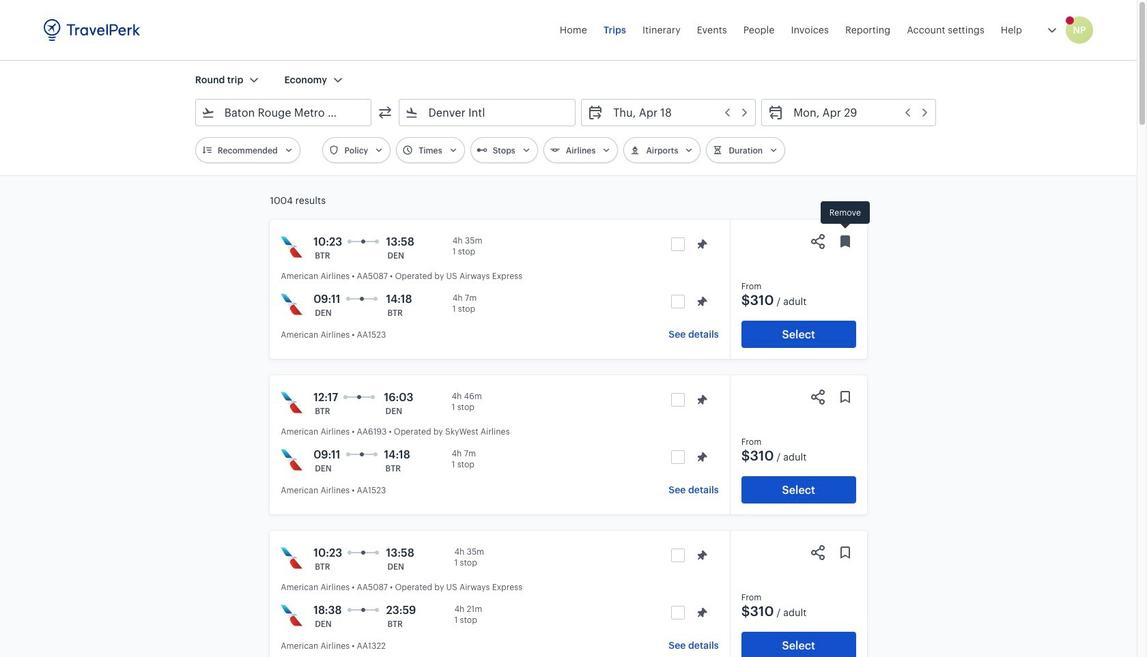 Task type: describe. For each thing, give the bounding box(es) containing it.
From search field
[[215, 102, 353, 124]]

1 american airlines image from the top
[[281, 236, 303, 258]]

Return field
[[784, 102, 930, 124]]

Depart field
[[604, 102, 750, 124]]



Task type: locate. For each thing, give the bounding box(es) containing it.
tooltip
[[821, 201, 870, 231]]

american airlines image
[[281, 236, 303, 258], [281, 294, 303, 315], [281, 392, 303, 414], [281, 548, 303, 569]]

american airlines image
[[281, 449, 303, 471], [281, 605, 303, 627]]

1 american airlines image from the top
[[281, 449, 303, 471]]

4 american airlines image from the top
[[281, 548, 303, 569]]

2 american airlines image from the top
[[281, 605, 303, 627]]

2 american airlines image from the top
[[281, 294, 303, 315]]

3 american airlines image from the top
[[281, 392, 303, 414]]

1 vertical spatial american airlines image
[[281, 605, 303, 627]]

To search field
[[419, 102, 557, 124]]

0 vertical spatial american airlines image
[[281, 449, 303, 471]]



Task type: vqa. For each thing, say whether or not it's contained in the screenshot.
1st American Airlines image
yes



